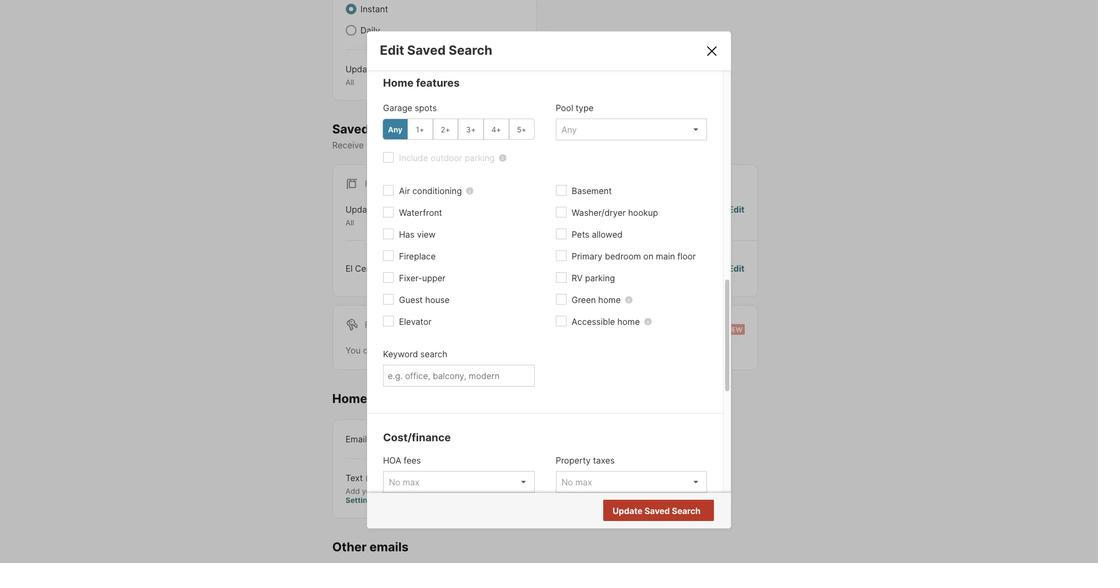 Task type: describe. For each thing, give the bounding box(es) containing it.
2 update types all from the top
[[346, 204, 400, 227]]

no emails
[[646, 263, 685, 274]]

your inside "saved searches receive timely notifications based on your preferred search filters."
[[484, 140, 502, 151]]

keyword
[[383, 349, 418, 360]]

3+ radio
[[458, 119, 484, 140]]

edit inside dialog
[[380, 43, 404, 58]]

guest
[[399, 295, 423, 306]]

bedroom
[[605, 251, 641, 262]]

washer/dryer
[[572, 208, 626, 218]]

results
[[671, 506, 700, 517]]

elevator
[[399, 317, 432, 327]]

fixer-
[[399, 273, 422, 284]]

you can create saved searches while searching for
[[346, 345, 553, 356]]

edit saved search element
[[380, 43, 692, 58]]

list box for hoa fees
[[383, 472, 534, 493]]

you
[[346, 345, 361, 356]]

emails for no emails
[[660, 263, 685, 274]]

update saved search button
[[603, 500, 714, 522]]

has view
[[399, 229, 436, 240]]

accessible home
[[572, 317, 640, 327]]

update saved search
[[613, 506, 701, 517]]

pets allowed
[[572, 229, 623, 240]]

pool
[[556, 103, 573, 113]]

home tours
[[332, 391, 402, 406]]

for rent
[[365, 320, 406, 330]]

has
[[399, 229, 415, 240]]

garage spots
[[383, 103, 437, 113]]

2+ radio
[[433, 119, 458, 140]]

rv
[[572, 273, 583, 284]]

instant
[[360, 4, 388, 14]]

floor
[[678, 251, 696, 262]]

search inside "saved searches receive timely notifications based on your preferred search filters."
[[544, 140, 571, 151]]

saved searches receive timely notifications based on your preferred search filters.
[[332, 122, 599, 151]]

sale
[[384, 179, 405, 190]]

other emails
[[332, 540, 409, 555]]

upper
[[422, 273, 446, 284]]

1+ radio
[[407, 119, 433, 140]]

2 types from the top
[[378, 204, 400, 215]]

cost/finance
[[383, 432, 451, 444]]

daily
[[360, 25, 380, 36]]

pets
[[572, 229, 590, 240]]

view
[[417, 229, 436, 240]]

hoa
[[383, 456, 401, 466]]

0 vertical spatial update
[[346, 64, 375, 74]]

rent
[[384, 320, 406, 330]]

home features
[[383, 77, 460, 90]]

outdoor
[[431, 153, 462, 164]]

option group inside "edit saved search" dialog
[[383, 119, 534, 140]]

phone
[[380, 487, 402, 496]]

no for no results
[[658, 506, 669, 517]]

pool type
[[556, 103, 594, 113]]

account
[[441, 487, 472, 496]]

include outdoor parking
[[399, 153, 495, 164]]

home for green home
[[598, 295, 621, 306]]

fixer-upper
[[399, 273, 446, 284]]

saved inside button
[[645, 506, 670, 517]]

saved up home features
[[407, 43, 446, 58]]

1+
[[416, 125, 424, 134]]

for sale
[[365, 179, 405, 190]]

home for home tours
[[332, 391, 367, 406]]

no for no emails
[[646, 263, 657, 274]]

in
[[433, 487, 439, 496]]

search for edit saved search
[[449, 43, 492, 58]]

keyword search
[[383, 349, 447, 360]]

0 vertical spatial parking
[[465, 153, 495, 164]]

any
[[388, 125, 402, 134]]

property taxes
[[556, 456, 615, 466]]

emails for other emails
[[370, 540, 409, 555]]

(sms)
[[365, 473, 390, 483]]

hoa fees
[[383, 456, 421, 466]]

list box for pool type
[[556, 119, 707, 141]]

conditioning
[[412, 186, 462, 196]]

account settings
[[346, 487, 472, 505]]

timely
[[366, 140, 391, 151]]

e.g. office, balcony, modern text field
[[388, 371, 530, 382]]

other
[[332, 540, 367, 555]]

0 vertical spatial edit button
[[507, 63, 523, 87]]

1 update types all from the top
[[346, 64, 400, 87]]

list box for property taxes
[[556, 472, 707, 493]]

create
[[380, 345, 405, 356]]

property
[[556, 456, 591, 466]]

for for for rent
[[365, 320, 382, 330]]



Task type: locate. For each thing, give the bounding box(es) containing it.
0 horizontal spatial parking
[[465, 153, 495, 164]]

on inside "edit saved search" dialog
[[643, 251, 654, 262]]

1 vertical spatial on
[[643, 251, 654, 262]]

0 horizontal spatial searches
[[372, 122, 428, 136]]

0 vertical spatial your
[[484, 140, 502, 151]]

search
[[544, 140, 571, 151], [420, 349, 447, 360]]

your
[[484, 140, 502, 151], [362, 487, 378, 496]]

based
[[445, 140, 470, 151]]

search left filters.
[[544, 140, 571, 151]]

type
[[576, 103, 594, 113]]

filters.
[[574, 140, 599, 151]]

no
[[646, 263, 657, 274], [658, 506, 669, 517]]

include
[[399, 153, 428, 164]]

account settings link
[[346, 487, 472, 505]]

2 vertical spatial update
[[613, 506, 643, 517]]

1 for from the top
[[365, 179, 382, 190]]

text
[[346, 473, 363, 483]]

Daily radio
[[346, 25, 356, 36]]

add your phone number in
[[346, 487, 441, 496]]

1 vertical spatial home
[[332, 391, 367, 406]]

accessible
[[572, 317, 615, 327]]

no results
[[658, 506, 700, 517]]

can
[[363, 345, 378, 356]]

0 vertical spatial update types all
[[346, 64, 400, 87]]

0 vertical spatial home
[[383, 77, 414, 90]]

2+
[[441, 125, 450, 134]]

1 horizontal spatial your
[[484, 140, 502, 151]]

for for for sale
[[365, 179, 382, 190]]

home up garage
[[383, 77, 414, 90]]

receive
[[332, 140, 364, 151]]

all
[[346, 78, 354, 87], [346, 218, 354, 227]]

saved inside "saved searches receive timely notifications based on your preferred search filters."
[[332, 122, 369, 136]]

1 horizontal spatial emails
[[660, 263, 685, 274]]

list box down taxes
[[556, 472, 707, 493]]

0 vertical spatial searches
[[372, 122, 428, 136]]

features
[[416, 77, 460, 90]]

emails down main
[[660, 263, 685, 274]]

home left tours
[[332, 391, 367, 406]]

None checkbox
[[489, 472, 523, 487]]

edit saved search dialog
[[367, 32, 731, 563]]

0 vertical spatial on
[[472, 140, 482, 151]]

1 types from the top
[[378, 64, 400, 74]]

1 vertical spatial update
[[346, 204, 375, 215]]

saved left results
[[645, 506, 670, 517]]

searching
[[498, 345, 538, 356]]

settings
[[346, 496, 376, 505]]

notifications
[[393, 140, 442, 151]]

basement
[[572, 186, 612, 196]]

1 horizontal spatial home
[[383, 77, 414, 90]]

0 horizontal spatial search
[[420, 349, 447, 360]]

0 vertical spatial no
[[646, 263, 657, 274]]

text (sms)
[[346, 473, 390, 483]]

primary bedroom on main floor
[[572, 251, 696, 262]]

home up accessible home in the right of the page
[[598, 295, 621, 306]]

1
[[405, 263, 409, 274]]

while
[[475, 345, 496, 356]]

search for update saved search
[[672, 506, 701, 517]]

4+
[[492, 125, 501, 134]]

1 vertical spatial your
[[362, 487, 378, 496]]

1 vertical spatial edit button
[[728, 203, 745, 228]]

0 vertical spatial for
[[365, 179, 382, 190]]

cerrito
[[355, 263, 383, 274]]

home for accessible home
[[618, 317, 640, 327]]

all down daily radio
[[346, 78, 354, 87]]

home for home features
[[383, 77, 414, 90]]

parking down based
[[465, 153, 495, 164]]

for left sale
[[365, 179, 382, 190]]

saved up receive
[[332, 122, 369, 136]]

guest house
[[399, 295, 450, 306]]

Instant radio
[[346, 4, 356, 14]]

on down 3+
[[472, 140, 482, 151]]

fees
[[404, 456, 421, 466]]

1 vertical spatial search
[[672, 506, 701, 517]]

1 vertical spatial parking
[[585, 273, 615, 284]]

1 vertical spatial all
[[346, 218, 354, 227]]

all up el on the top of page
[[346, 218, 354, 227]]

update types all up garage
[[346, 64, 400, 87]]

search inside button
[[672, 506, 701, 517]]

searches inside "saved searches receive timely notifications based on your preferred search filters."
[[372, 122, 428, 136]]

0 vertical spatial search
[[544, 140, 571, 151]]

1 vertical spatial no
[[658, 506, 669, 517]]

0 vertical spatial search
[[449, 43, 492, 58]]

1 horizontal spatial parking
[[585, 273, 615, 284]]

el
[[346, 263, 353, 274]]

0 horizontal spatial emails
[[370, 540, 409, 555]]

waterfront
[[399, 208, 442, 218]]

list box down fees
[[383, 472, 534, 493]]

update
[[346, 64, 375, 74], [346, 204, 375, 215], [613, 506, 643, 517]]

1 horizontal spatial search
[[544, 140, 571, 151]]

taxes
[[593, 456, 615, 466]]

spots
[[415, 103, 437, 113]]

types up home features
[[378, 64, 400, 74]]

washer/dryer hookup
[[572, 208, 658, 218]]

air
[[399, 186, 410, 196]]

update inside button
[[613, 506, 643, 517]]

4+ radio
[[484, 119, 509, 140]]

2 vertical spatial edit button
[[728, 262, 745, 275]]

home
[[598, 295, 621, 306], [618, 317, 640, 327]]

tours
[[370, 391, 402, 406]]

list box down type
[[556, 119, 707, 141]]

update down daily radio
[[346, 64, 375, 74]]

your down 4+
[[484, 140, 502, 151]]

garage
[[383, 103, 412, 113]]

Any radio
[[383, 119, 408, 140]]

option group containing any
[[383, 119, 534, 140]]

no results button
[[645, 501, 712, 522]]

1 horizontal spatial on
[[643, 251, 654, 262]]

2 all from the top
[[346, 218, 354, 227]]

types down air
[[378, 204, 400, 215]]

0 vertical spatial all
[[346, 78, 354, 87]]

0 horizontal spatial search
[[449, 43, 492, 58]]

1 horizontal spatial no
[[658, 506, 669, 517]]

1 vertical spatial update types all
[[346, 204, 400, 227]]

el cerrito test 1
[[346, 263, 409, 274]]

search inside dialog
[[420, 349, 447, 360]]

1 all from the top
[[346, 78, 354, 87]]

searches up e.g. office, balcony, modern text field
[[435, 345, 473, 356]]

parking up green home
[[585, 273, 615, 284]]

email
[[346, 434, 367, 445]]

number
[[404, 487, 431, 496]]

for left the rent
[[365, 320, 382, 330]]

for
[[365, 179, 382, 190], [365, 320, 382, 330]]

list box
[[556, 119, 707, 141], [383, 472, 534, 493], [556, 472, 707, 493]]

allowed
[[592, 229, 623, 240]]

emails
[[660, 263, 685, 274], [370, 540, 409, 555]]

0 vertical spatial types
[[378, 64, 400, 74]]

on left main
[[643, 251, 654, 262]]

1 vertical spatial search
[[420, 349, 447, 360]]

emails right other
[[370, 540, 409, 555]]

home inside "edit saved search" dialog
[[383, 77, 414, 90]]

green
[[572, 295, 596, 306]]

saved
[[407, 43, 446, 58], [332, 122, 369, 136], [408, 345, 433, 356], [645, 506, 670, 517]]

main
[[656, 251, 675, 262]]

1 horizontal spatial searches
[[435, 345, 473, 356]]

add
[[346, 487, 360, 496]]

searches down garage
[[372, 122, 428, 136]]

5+
[[517, 125, 527, 134]]

parking
[[465, 153, 495, 164], [585, 273, 615, 284]]

0 vertical spatial home
[[598, 295, 621, 306]]

test
[[385, 263, 402, 274]]

1 horizontal spatial search
[[672, 506, 701, 517]]

no inside 'button'
[[658, 506, 669, 517]]

0 horizontal spatial on
[[472, 140, 482, 151]]

for
[[540, 345, 551, 356]]

update down for sale at the left of the page
[[346, 204, 375, 215]]

2 for from the top
[[365, 320, 382, 330]]

0 vertical spatial emails
[[660, 263, 685, 274]]

hookup
[[628, 208, 658, 218]]

update left no results
[[613, 506, 643, 517]]

saved right create
[[408, 345, 433, 356]]

no left results
[[658, 506, 669, 517]]

fireplace
[[399, 251, 436, 262]]

0 horizontal spatial no
[[646, 263, 657, 274]]

home right "accessible"
[[618, 317, 640, 327]]

no down main
[[646, 263, 657, 274]]

5+ radio
[[509, 119, 534, 140]]

1 vertical spatial emails
[[370, 540, 409, 555]]

green home
[[572, 295, 621, 306]]

preferred
[[505, 140, 542, 151]]

house
[[425, 295, 450, 306]]

option group
[[383, 119, 534, 140]]

1 vertical spatial types
[[378, 204, 400, 215]]

primary
[[572, 251, 603, 262]]

search up e.g. office, balcony, modern text field
[[420, 349, 447, 360]]

1 vertical spatial home
[[618, 317, 640, 327]]

edit saved search
[[380, 43, 492, 58]]

0 horizontal spatial your
[[362, 487, 378, 496]]

your up settings
[[362, 487, 378, 496]]

on inside "saved searches receive timely notifications based on your preferred search filters."
[[472, 140, 482, 151]]

update types all down for sale at the left of the page
[[346, 204, 400, 227]]

1 vertical spatial searches
[[435, 345, 473, 356]]

1 vertical spatial for
[[365, 320, 382, 330]]

0 horizontal spatial home
[[332, 391, 367, 406]]



Task type: vqa. For each thing, say whether or not it's contained in the screenshot.
TAX
no



